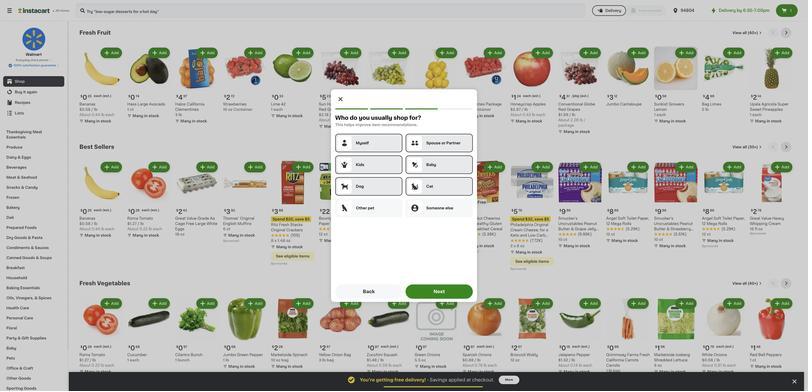 Task type: locate. For each thing, give the bounding box(es) containing it.
2 spend from the left
[[512, 218, 525, 221]]

/pkg inside $4.51 per package (estimated) element
[[572, 94, 579, 98]]

1 /pkg from the left
[[333, 94, 340, 98]]

california down grimmway
[[606, 359, 624, 362]]

supplies
[[30, 337, 46, 340]]

meat & seafood
[[6, 176, 37, 179]]

1 value from the left
[[187, 217, 197, 220]]

free inside honey nut cheerios heart healthy gluten free breakfast cereal
[[463, 227, 471, 231]]

2 rolls from the left
[[718, 222, 728, 226]]

33
[[279, 95, 283, 98]]

1 vertical spatial original
[[534, 223, 549, 227]]

(40+) for 1
[[748, 282, 758, 286]]

1 horizontal spatial angel
[[702, 217, 713, 220]]

sporting
[[6, 387, 23, 391]]

6
[[223, 227, 226, 231]]

red down conventional
[[558, 108, 566, 111]]

(est.) for $0.25 each (estimated) "element" corresponding to 4
[[103, 94, 111, 98]]

baby up cat
[[426, 163, 436, 167]]

jalapeno pepper $1.32 / lb about 0.14 lb each
[[558, 353, 593, 368]]

1 inside 'red bell peppers 1 ct'
[[750, 359, 752, 362]]

oz right 1.48
[[286, 239, 291, 243]]

2 $ 8 86 from the left
[[703, 209, 715, 215]]

$0.58 for 4
[[79, 108, 90, 111]]

great inside great value purified drinking water
[[415, 217, 425, 220]]

2.28
[[571, 118, 579, 122]]

2 25 from the top
[[88, 209, 92, 212]]

meat & seafood link
[[3, 173, 64, 183]]

57 for broccoli
[[518, 346, 522, 349]]

value inside great value purified drinking water
[[426, 217, 436, 220]]

add
[[111, 51, 119, 55], [159, 51, 167, 55], [207, 51, 215, 55], [255, 51, 263, 55], [303, 51, 310, 55], [351, 51, 358, 55], [399, 51, 406, 55], [446, 51, 454, 55], [494, 51, 502, 55], [542, 51, 550, 55], [590, 51, 598, 55], [638, 51, 646, 55], [686, 51, 694, 55], [734, 51, 742, 55], [782, 51, 790, 55], [111, 165, 119, 169], [159, 165, 167, 169], [207, 165, 215, 169], [255, 165, 263, 169], [303, 165, 310, 169], [351, 165, 358, 169], [399, 165, 406, 169], [494, 165, 502, 169], [542, 165, 550, 169], [590, 165, 598, 169], [638, 165, 646, 169], [686, 165, 694, 169], [734, 165, 742, 169], [782, 165, 790, 169], [111, 302, 119, 306], [159, 302, 167, 306], [207, 302, 215, 306], [255, 302, 263, 306], [303, 302, 310, 306], [351, 302, 358, 306], [399, 302, 406, 306], [446, 302, 454, 306], [494, 302, 502, 306], [542, 302, 550, 306], [590, 302, 598, 306], [638, 302, 646, 306], [686, 302, 694, 306], [734, 302, 742, 306], [782, 302, 790, 306]]

2 vertical spatial view
[[733, 282, 742, 286]]

carb
[[537, 234, 546, 237]]

3 value from the left
[[762, 217, 772, 220]]

essentials down thanksgiving
[[6, 136, 26, 139]]

delivery inside delivery button
[[606, 9, 621, 12]]

1 $0.58 from the top
[[79, 108, 90, 111]]

dairy & eggs link
[[3, 152, 64, 163]]

0 horizontal spatial other
[[6, 377, 17, 381]]

2 up yellow
[[322, 345, 326, 352]]

0 vertical spatial original
[[240, 217, 255, 220]]

1 horizontal spatial eggs
[[175, 227, 185, 231]]

health
[[6, 307, 19, 310]]

$ 9 96 for smucker's uncrustables peanut butter & strawberry jam sandwich
[[655, 209, 667, 215]]

10 ct for smucker's uncrustables peanut butter & strawberry jam sandwich
[[654, 238, 663, 242]]

10 for smucker's uncrustables peanut butter & strawberry jam sandwich
[[654, 238, 659, 242]]

view for 4
[[733, 31, 742, 35]]

1 $ 8 86 from the left
[[607, 209, 619, 215]]

/pkg (est.) for 4
[[572, 94, 589, 98]]

delivery for delivery
[[606, 9, 621, 12]]

1 vertical spatial large
[[195, 222, 206, 226]]

great for $ 2 78
[[750, 217, 761, 220]]

breakfast up household
[[6, 266, 25, 270]]

1 $ 0 97 from the left
[[176, 345, 187, 352]]

4 up halos
[[178, 94, 183, 101]]

97 up halos
[[183, 95, 187, 98]]

& left grape
[[571, 227, 574, 231]]

0 horizontal spatial package
[[345, 118, 361, 122]]

great
[[175, 217, 186, 220], [415, 217, 425, 220], [750, 217, 761, 220]]

shop
[[394, 115, 408, 121]]

/ inside zucchini squash $1.48 / lb about 0.59 lb each
[[378, 359, 379, 362]]

2 $0.25 each (estimated) element from the top
[[79, 207, 123, 216]]

1 (40+) from the top
[[748, 31, 758, 35]]

each inside $ 0 67 each (est.)
[[477, 345, 485, 349]]

original inside thomas' original english muffins 6 ct
[[240, 217, 255, 220]]

marketside down $ 2 28
[[271, 353, 292, 357]]

0 vertical spatial $0.58
[[79, 108, 90, 111]]

about inside zucchini squash $1.48 / lb about 0.59 lb each
[[367, 364, 378, 368]]

1 view all (40+) button from the top
[[731, 28, 764, 38]]

ct inside hass large avocado 1 ct
[[130, 108, 134, 111]]

delivery!
[[405, 378, 426, 382]]

1 vertical spatial 72
[[375, 209, 379, 212]]

oz down 'cage'
[[180, 233, 185, 236]]

store
[[31, 59, 38, 62]]

2 horizontal spatial 10
[[654, 238, 659, 242]]

98 inside $ 4 98
[[710, 95, 715, 98]]

25 inside $ 0 25
[[88, 95, 92, 98]]

1 horizontal spatial soft
[[714, 217, 722, 220]]

1 pepper from the left
[[250, 353, 263, 357]]

bananas $0.58 / lb about 0.44 lb each down $ 0 25
[[79, 102, 115, 117]]

$ 0 28 for the bottom $0.28 each (estimated) element
[[80, 345, 92, 352]]

0 horizontal spatial 16
[[223, 108, 227, 111]]

2 bananas $0.58 / lb about 0.44 lb each from the top
[[79, 217, 115, 231]]

butter inside smucker's uncrustables peanut butter & strawberry jam sandwich
[[654, 227, 666, 231]]

bag right onion
[[344, 353, 351, 357]]

original up the muffins
[[240, 217, 255, 220]]

1 vertical spatial 0.22
[[92, 364, 100, 368]]

$ 0 97 for cilantro bunch
[[176, 345, 187, 352]]

1 inside upala agricola super sweet pineapples 1 each
[[750, 113, 752, 117]]

& left craft
[[19, 367, 22, 371]]

(105)
[[291, 234, 300, 237]]

goods down prepared foods on the bottom
[[14, 236, 27, 240]]

1 vertical spatial eligible
[[524, 260, 538, 264]]

prices
[[39, 59, 49, 62]]

72 inside the $ 5 72
[[375, 209, 379, 212]]

(est.) for the $0.18 each (estimated) element
[[581, 345, 590, 349]]

4 left 51
[[562, 94, 566, 101]]

lb inside jumbo green pepper 1 lb
[[226, 359, 229, 362]]

0 horizontal spatial /pkg
[[333, 94, 340, 98]]

goods up sporting goods
[[18, 377, 31, 381]]

1 horizontal spatial 28
[[136, 209, 140, 212]]

0 horizontal spatial $ 8 86
[[607, 209, 619, 215]]

$4.51 per package (estimated) element
[[558, 92, 602, 102]]

98 inside $ 1 98
[[661, 346, 665, 349]]

2 toilet from the left
[[723, 217, 733, 220]]

each (est.) inside $1.24 each (estimated) element
[[523, 94, 541, 98]]

jumbo for jumbo green pepper 1 lb
[[223, 353, 236, 357]]

0 vertical spatial $0.25 each (estimated) element
[[79, 92, 123, 102]]

1 horizontal spatial $5
[[544, 218, 549, 221]]

$ 9 96 up smucker's uncrustables peanut butter & grape jelly sandwich
[[560, 209, 571, 215]]

see eligible items down '(7.72k)'
[[516, 260, 549, 264]]

/pkg right 23
[[333, 94, 340, 98]]

$5 for 5
[[544, 218, 549, 221]]

1 horizontal spatial $1.27
[[127, 222, 137, 226]]

0 horizontal spatial eligible
[[284, 255, 298, 258]]

peanut for strawberry
[[680, 222, 693, 226]]

0 vertical spatial 18
[[331, 209, 334, 212]]

great for $ 2 42
[[175, 217, 186, 220]]

$ inside $ 0 25 each (est.)
[[80, 209, 83, 212]]

1 vertical spatial view all (40+)
[[733, 282, 758, 286]]

0 horizontal spatial seedless
[[343, 102, 360, 106]]

onions inside white onions $0.98 / lb about 0.81 lb each
[[714, 353, 727, 357]]

red inside conventional globe red grapes $1.98 / lb about 2.28 lb / package
[[558, 108, 566, 111]]

2 smucker's from the left
[[654, 217, 674, 220]]

$0.28 each (estimated) element
[[127, 207, 171, 216], [79, 343, 123, 353]]

lb inside the grimmway farms fresh california carrots carrots 1 lb bag
[[609, 369, 612, 373]]

1 horizontal spatial 12 ct
[[606, 233, 615, 236]]

each inside cucumber 1 each
[[130, 359, 139, 362]]

0 vertical spatial roma
[[127, 217, 138, 220]]

see for 5
[[516, 260, 523, 264]]

jalapeno
[[558, 353, 576, 357]]

0 vertical spatial bag
[[702, 102, 710, 106]]

1 view all (40+) from the top
[[733, 31, 758, 35]]

zucchini
[[367, 353, 383, 357]]

onions inside spanish onions $0.88 / lb about 0.76 lb each
[[478, 353, 492, 357]]

1 all from the top
[[743, 31, 747, 35]]

12 inside the raspberries package 12 oz container many in stock
[[463, 108, 467, 111]]

2 great from the left
[[415, 217, 425, 220]]

2 mega from the left
[[707, 222, 717, 226]]

personal care
[[6, 317, 33, 320]]

3 for $ 3 88
[[274, 209, 278, 215]]

1 /pkg (est.) from the left
[[333, 94, 350, 98]]

1 $5 from the left
[[305, 218, 310, 221]]

see eligible items for 5
[[516, 260, 549, 264]]

sunkist growers lemon 1 each
[[654, 102, 685, 117]]

5 left "76"
[[514, 209, 518, 215]]

value up water
[[426, 217, 436, 220]]

upala agricola super sweet pineapples 1 each
[[750, 102, 789, 117]]

0 vertical spatial jumbo
[[606, 102, 619, 106]]

1 vertical spatial baby
[[6, 347, 16, 350]]

10 ct down smucker's uncrustables peanut butter & grape jelly sandwich
[[558, 238, 568, 242]]

0 horizontal spatial /pkg (est.)
[[333, 94, 350, 98]]

(est.) for $0.87 each (estimated) element
[[390, 345, 399, 349]]

1 toilet from the left
[[627, 217, 637, 220]]

0.14
[[571, 364, 578, 368]]

3 up jumbo cantaloupe
[[610, 94, 614, 101]]

0 vertical spatial bananas
[[79, 102, 95, 106]]

$ inside $ 3 88
[[272, 209, 274, 212]]

68 for jumbo green pepper
[[231, 346, 236, 349]]

3 left 88
[[274, 209, 278, 215]]

2 onions from the left
[[478, 353, 492, 357]]

2 horizontal spatial 18
[[567, 346, 570, 349]]

2 /pkg (est.) from the left
[[572, 94, 589, 98]]

0.81
[[714, 364, 722, 368]]

other down office
[[6, 377, 17, 381]]

2 (40+) from the top
[[748, 282, 758, 286]]

1 vertical spatial all
[[743, 145, 747, 149]]

health care
[[6, 307, 29, 310]]

2 pepper from the left
[[577, 353, 590, 357]]

(est.) for the rightmost $0.28 each (estimated) element
[[151, 209, 159, 212]]

18 inside great value grade aa cage free large white eggs 18 oz
[[175, 233, 179, 236]]

$32,
[[525, 218, 534, 221]]

items
[[299, 255, 310, 258], [539, 260, 549, 264]]

0 horizontal spatial see eligible items button
[[271, 252, 315, 261]]

each
[[94, 94, 102, 98], [523, 94, 531, 98], [274, 108, 283, 111], [105, 113, 115, 117], [537, 113, 546, 117], [657, 113, 666, 117], [753, 113, 762, 117], [94, 209, 102, 212], [142, 209, 150, 212], [105, 227, 115, 231], [153, 227, 162, 231], [94, 345, 102, 349], [381, 345, 389, 349], [477, 345, 485, 349], [572, 345, 580, 349], [717, 345, 725, 349], [130, 359, 139, 362], [105, 364, 114, 368], [393, 364, 402, 368], [488, 364, 497, 368], [583, 364, 593, 368], [727, 364, 737, 368]]

& right dairy
[[18, 156, 21, 159]]

2 86 from the left
[[710, 209, 715, 212]]

$0.67 each (estimated) element
[[463, 343, 506, 353]]

purified
[[437, 217, 452, 220]]

items for 5
[[539, 260, 549, 264]]

and
[[520, 234, 527, 237]]

package down 2.28
[[558, 124, 574, 127]]

cream
[[769, 222, 781, 226], [511, 228, 523, 232]]

1 inside hass large avocado 1 ct
[[127, 108, 129, 111]]

1 bananas $0.58 / lb about 0.44 lb each from the top
[[79, 102, 115, 117]]

1
[[790, 9, 792, 12], [514, 94, 516, 101], [127, 108, 129, 111], [271, 108, 273, 111], [654, 113, 656, 117], [750, 113, 752, 117], [657, 345, 660, 352], [753, 345, 756, 352], [127, 359, 129, 362], [175, 359, 177, 362], [223, 359, 225, 362], [750, 359, 752, 362], [606, 369, 608, 373]]

more
[[505, 379, 513, 382]]

0 vertical spatial breakfast
[[472, 227, 490, 231]]

0 horizontal spatial carrots
[[606, 364, 620, 368]]

many in stock inside product group
[[324, 239, 351, 243]]

$5 right the $20,
[[305, 218, 310, 221]]

/pkg (est.) right 51
[[572, 94, 589, 98]]

walmart
[[26, 53, 42, 56]]

1 vertical spatial jumbo
[[223, 353, 236, 357]]

seedless down $5.23 per package (estimated) element
[[343, 102, 360, 106]]

1 horizontal spatial 10 ct
[[654, 238, 663, 242]]

0 vertical spatial see
[[276, 255, 283, 258]]

1 horizontal spatial great
[[415, 217, 425, 220]]

8 inside marketside iceberg shredded lettuce 8 oz
[[654, 364, 657, 368]]

/pkg right 51
[[572, 94, 579, 98]]

(7.72k)
[[530, 239, 543, 243]]

0 horizontal spatial value
[[187, 217, 197, 220]]

bag inside bag limes 2 lb
[[702, 102, 710, 106]]

bananas for 4
[[79, 102, 95, 106]]

each inside $ 0 25 each (est.)
[[94, 209, 102, 212]]

57 for yellow
[[327, 346, 331, 349]]

original up for
[[534, 223, 549, 227]]

$ 2 42
[[176, 209, 187, 215]]

97 up cilantro
[[183, 346, 187, 349]]

5 left 63
[[418, 209, 422, 215]]

1 horizontal spatial 68
[[231, 346, 236, 349]]

1 onions from the left
[[427, 353, 440, 357]]

0 horizontal spatial 9
[[562, 209, 566, 215]]

& inside smucker's uncrustables peanut butter & grape jelly sandwich
[[571, 227, 574, 231]]

1 $ 2 57 from the left
[[320, 345, 331, 352]]

1 horizontal spatial 10
[[558, 238, 563, 242]]

2 butter from the left
[[654, 227, 666, 231]]

oz inside great value grade aa cage free large white eggs 18 oz
[[180, 233, 185, 236]]

original inside ritz fresh stacks original crackers
[[271, 228, 285, 232]]

2 horizontal spatial grapes
[[567, 108, 580, 111]]

2 57 from the left
[[518, 346, 522, 349]]

bag inside "marketside spinach 10 oz bag"
[[281, 359, 289, 362]]

premium california lemons 2 lb bag
[[415, 102, 450, 117]]

eggs down produce link
[[22, 156, 31, 159]]

smucker's uncrustables peanut butter & strawberry jam sandwich
[[654, 217, 693, 236]]

0 horizontal spatial mega
[[611, 222, 622, 226]]

9 up smucker's uncrustables peanut butter & grape jelly sandwich
[[562, 209, 566, 215]]

$5 for 3
[[305, 218, 310, 221]]

1 horizontal spatial value
[[426, 217, 436, 220]]

marketside inside "marketside spinach 10 oz bag"
[[271, 353, 292, 357]]

2 12 ct from the left
[[606, 233, 615, 236]]

satisfaction
[[22, 64, 40, 67]]

items down '(7.72k)'
[[539, 260, 549, 264]]

1 vertical spatial 25
[[88, 209, 92, 212]]

0 vertical spatial bananas $0.58 / lb about 0.44 lb each
[[79, 102, 115, 117]]

2 $ 0 68 from the left
[[224, 345, 236, 352]]

0 vertical spatial other
[[356, 206, 367, 210]]

onions up savings
[[427, 353, 440, 357]]

1 horizontal spatial /pkg
[[572, 94, 579, 98]]

1 spend from the left
[[273, 218, 285, 221]]

0 horizontal spatial red
[[319, 108, 326, 111]]

2 view from the top
[[733, 145, 742, 149]]

97 up green onions 5.5 oz in the bottom of the page
[[423, 346, 427, 349]]

1 vertical spatial 16
[[750, 227, 754, 231]]

/pkg (est.) for 5
[[333, 94, 350, 98]]

$ inside $ 3 12
[[607, 95, 610, 98]]

package down 2.43
[[367, 124, 383, 127]]

household
[[6, 276, 27, 280]]

sandwich inside smucker's uncrustables peanut butter & strawberry jam sandwich
[[663, 233, 681, 236]]

$1.98 inside green seedless grapes bag $1.98 / lb about 2.43 lb / package
[[367, 113, 377, 117]]

1 (5.29k) from the left
[[626, 227, 640, 231]]

oz inside strawberries 16 oz container
[[228, 108, 233, 111]]

12 inside $ 3 12
[[614, 95, 618, 98]]

goods down other goods link on the left bottom of page
[[24, 387, 37, 391]]

canned
[[6, 256, 21, 260]]

care up floral link in the bottom left of the page
[[24, 317, 33, 320]]

0 horizontal spatial 42
[[183, 209, 187, 212]]

$0.58 for 2
[[79, 222, 90, 226]]

1 $ 9 96 from the left
[[560, 209, 571, 215]]

3 for $ 3 12
[[610, 94, 614, 101]]

1 $1.98 from the left
[[367, 113, 377, 117]]

$ 0 18
[[560, 345, 570, 352]]

(est.) inside the $0.79 each (estimated) 'element'
[[725, 345, 734, 349]]

1 10 ct from the left
[[558, 238, 568, 242]]

bananas down $ 0 25
[[79, 102, 95, 106]]

/ inside spanish onions $0.88 / lb about 0.76 lb each
[[475, 359, 476, 362]]

16 down the strawberries
[[223, 108, 227, 111]]

$ inside $ 5 63
[[416, 209, 418, 212]]

$0.25 each (estimated) element
[[79, 92, 123, 102], [79, 207, 123, 216]]

jumbo for jumbo cantaloupe
[[606, 102, 619, 106]]

2 10 ct from the left
[[654, 238, 663, 242]]

1 inside lime 42 1 each
[[271, 108, 273, 111]]

2 uncrustables from the left
[[654, 222, 679, 226]]

$0.58 down $ 0 25
[[79, 108, 90, 111]]

1 12 ct from the left
[[319, 233, 328, 236]]

goods for sporting
[[24, 387, 37, 391]]

goods down "condiments & sauces"
[[22, 256, 35, 260]]

service type group
[[592, 5, 666, 16]]

red down the "sun"
[[319, 108, 326, 111]]

3 12 ct from the left
[[702, 233, 711, 236]]

see eligible items button for 3
[[271, 252, 315, 261]]

2 grapes from the left
[[367, 108, 380, 111]]

other goods
[[6, 377, 31, 381]]

bananas $0.58 / lb about 0.44 lb each
[[79, 102, 115, 117], [79, 217, 115, 231]]

california right premium
[[432, 102, 450, 106]]

value up whipping
[[762, 217, 772, 220]]

1 9 from the left
[[562, 209, 566, 215]]

all stores link
[[18, 3, 70, 18]]

0 horizontal spatial marketside
[[271, 353, 292, 357]]

0 vertical spatial 0.44
[[92, 113, 100, 117]]

1 horizontal spatial other
[[356, 206, 367, 210]]

butter left grape
[[558, 227, 570, 231]]

instacart logo image
[[18, 7, 50, 14]]

0 horizontal spatial paper,
[[638, 217, 649, 220]]

it
[[23, 90, 26, 94]]

each inside sunkist growers lemon 1 each
[[657, 113, 666, 117]]

$1.24 each (estimated) element
[[511, 92, 554, 102]]

see eligible items button down 1.48
[[271, 252, 315, 261]]

1 rolls from the left
[[623, 222, 632, 226]]

california inside halos california clementines 3 lb
[[187, 102, 205, 106]]

1 vertical spatial 18
[[175, 233, 179, 236]]

0 horizontal spatial bag
[[344, 353, 351, 357]]

green inside green onions 5.5 oz
[[415, 353, 426, 357]]

1 $0.25 each (estimated) element from the top
[[79, 92, 123, 102]]

all for 8
[[743, 145, 747, 149]]

sunkist
[[654, 102, 668, 106]]

2 horizontal spatial package
[[558, 124, 574, 127]]

2 all from the top
[[743, 145, 747, 149]]

white inside white onions $0.98 / lb about 0.81 lb each
[[702, 353, 713, 357]]

1 peanut from the left
[[584, 222, 597, 226]]

9 up smucker's uncrustables peanut butter & strawberry jam sandwich
[[657, 209, 662, 215]]

2 0.44 from the top
[[92, 227, 100, 231]]

0 vertical spatial carrots
[[625, 359, 639, 362]]

2 up "marketside spinach 10 oz bag"
[[274, 345, 278, 352]]

2 $ 2 57 from the left
[[512, 345, 522, 352]]

2 for strawberries
[[226, 94, 230, 101]]

1 4 from the left
[[178, 94, 183, 101]]

16 left fl
[[750, 227, 754, 231]]

snacks
[[6, 186, 20, 190]]

1 butter from the left
[[558, 227, 570, 231]]

product group
[[79, 47, 123, 125], [127, 47, 171, 120], [175, 47, 219, 125], [223, 47, 267, 112], [271, 47, 315, 120], [319, 47, 363, 130], [367, 47, 411, 136], [415, 47, 458, 118], [463, 47, 506, 120], [511, 47, 554, 125], [558, 47, 602, 136], [606, 47, 650, 107], [654, 47, 698, 125], [702, 47, 746, 112], [750, 47, 794, 125], [79, 161, 123, 239], [127, 161, 171, 239], [175, 161, 219, 237], [223, 161, 267, 244], [271, 161, 315, 267], [319, 161, 363, 245], [367, 161, 411, 239], [415, 161, 458, 232], [463, 161, 506, 255], [511, 161, 554, 272], [558, 161, 602, 250], [606, 161, 650, 245], [654, 161, 698, 250], [702, 161, 746, 249], [750, 161, 794, 237], [79, 298, 123, 376], [127, 298, 171, 363], [175, 298, 219, 363], [223, 298, 267, 371], [271, 298, 315, 371], [319, 298, 363, 363], [367, 298, 411, 376], [415, 298, 458, 371], [463, 298, 506, 376], [511, 298, 554, 363], [558, 298, 602, 376], [606, 298, 650, 381], [654, 298, 698, 376], [702, 298, 746, 376], [750, 298, 794, 371]]

12 inside product group
[[319, 233, 323, 236]]

$ 0 68 for cucumber
[[128, 345, 140, 352]]

0 vertical spatial cream
[[769, 222, 781, 226]]

&
[[18, 156, 21, 159], [17, 176, 20, 179], [21, 186, 24, 190], [571, 227, 574, 231], [667, 227, 670, 231], [28, 236, 31, 240], [31, 246, 34, 250], [36, 256, 39, 260], [35, 296, 38, 300], [18, 337, 21, 340], [19, 367, 22, 371]]

large down 74
[[138, 102, 148, 106]]

seedless
[[343, 102, 360, 106], [379, 102, 396, 106]]

0 vertical spatial all
[[743, 31, 747, 35]]

2 value from the left
[[426, 217, 436, 220]]

original inside the philadelphia original cream cheese, for a keto and low carb lifestyle
[[534, 223, 549, 227]]

great up drinking at the right bottom of page
[[415, 217, 425, 220]]

california for halos california clementines 3 lb
[[187, 102, 205, 106]]

16
[[223, 108, 227, 111], [750, 227, 754, 231]]

4 up bag limes 2 lb
[[705, 94, 710, 101]]

67
[[471, 346, 475, 349]]

eggs inside "dairy & eggs" link
[[22, 156, 31, 159]]

0.22
[[140, 227, 148, 231], [92, 364, 100, 368]]

3 onions from the left
[[714, 353, 727, 357]]

$ 9 96 up smucker's uncrustables peanut butter & strawberry jam sandwich
[[655, 209, 667, 215]]

2 horizontal spatial red
[[750, 353, 758, 357]]

original down ritz
[[271, 228, 285, 232]]

party
[[6, 337, 17, 340]]

breakfast down healthy
[[472, 227, 490, 231]]

(est.)
[[103, 94, 111, 98], [341, 94, 350, 98], [532, 94, 541, 98], [580, 94, 589, 98], [103, 209, 111, 212], [151, 209, 159, 212], [103, 345, 111, 349], [390, 345, 399, 349], [486, 345, 495, 349], [581, 345, 590, 349], [725, 345, 734, 349]]

10 ct down the jam
[[654, 238, 663, 242]]

1 57 from the left
[[327, 346, 331, 349]]

4 for $ 4 98
[[705, 94, 710, 101]]

bananas $0.58 / lb about 0.44 lb each for 4
[[79, 102, 115, 117]]

0 vertical spatial see eligible items
[[276, 255, 310, 258]]

avocado
[[149, 102, 165, 106]]

1 inside button
[[790, 9, 792, 12]]

each inside white onions $0.98 / lb about 0.81 lb each
[[727, 364, 737, 368]]

3 view from the top
[[733, 282, 742, 286]]

value left grade
[[187, 217, 197, 220]]

23
[[327, 95, 331, 98]]

0 horizontal spatial $ 2 57
[[320, 345, 331, 352]]

2 peanut from the left
[[680, 222, 693, 226]]

great up whipping
[[750, 217, 761, 220]]

about inside jalapeno pepper $1.32 / lb about 0.14 lb each
[[558, 364, 570, 368]]

(est.) inside $ 0 67 each (est.)
[[486, 345, 495, 349]]

about inside spanish onions $0.88 / lb about 0.76 lb each
[[463, 364, 474, 368]]

$ 2 57 for broccoli
[[512, 345, 522, 352]]

value inside 'great value heavy whipping cream 16 fl oz'
[[762, 217, 772, 220]]

oz down shredded
[[658, 364, 662, 368]]

sandwich inside smucker's uncrustables peanut butter & grape jelly sandwich
[[558, 233, 577, 236]]

recipes link
[[3, 97, 64, 108]]

1 sandwich from the left
[[558, 233, 577, 236]]

$ 0 33
[[272, 94, 283, 101]]

original for muffins
[[240, 217, 255, 220]]

view all (40+) for 1
[[733, 282, 758, 286]]

94804 button
[[672, 3, 704, 18]]

$0.87 each (estimated) element
[[367, 343, 411, 353]]

2 marketside from the left
[[654, 353, 675, 357]]

97
[[183, 95, 187, 98], [183, 346, 187, 349], [423, 346, 427, 349]]

18 down 'cage'
[[175, 233, 179, 236]]

3 down halos
[[175, 113, 178, 117]]

10 down smucker's uncrustables peanut butter & grape jelly sandwich
[[558, 238, 563, 242]]

(est.) inside $0.87 each (estimated) element
[[390, 345, 399, 349]]

bag up usually
[[381, 108, 389, 111]]

jumbo
[[606, 102, 619, 106], [223, 353, 236, 357]]

cucumber 1 each
[[127, 353, 147, 362]]

2 for broccoli wokly
[[514, 345, 518, 352]]

2 vertical spatial original
[[271, 228, 285, 232]]

2 $0.58 from the top
[[79, 222, 90, 226]]

spanish
[[463, 353, 478, 357]]

$5.34 element
[[463, 92, 506, 102]]

4 for $ 4 97
[[178, 94, 183, 101]]

breakfast inside honey nut cheerios heart healthy gluten free breakfast cereal
[[472, 227, 490, 231]]

1 seedless from the left
[[343, 102, 360, 106]]

5
[[322, 94, 326, 101], [370, 209, 374, 215], [418, 209, 422, 215], [514, 209, 518, 215]]

spend up ritz
[[273, 218, 285, 221]]

$1.98
[[367, 113, 377, 117], [558, 113, 569, 117]]

1 angel from the left
[[606, 217, 617, 220]]

80%/20%
[[367, 222, 385, 226]]

2 angel from the left
[[702, 217, 713, 220]]

1 0.44 from the top
[[92, 113, 100, 117]]

2 left 78
[[753, 209, 757, 215]]

view all (40+) for 2
[[733, 31, 758, 35]]

$ inside $ 1 24
[[512, 95, 514, 98]]

baby down party at bottom
[[6, 347, 16, 350]]

12 ct down paper
[[319, 233, 328, 236]]

spend up philadelphia
[[512, 218, 525, 221]]

meat
[[6, 176, 16, 179]]

eggs down 'cage'
[[175, 227, 185, 231]]

(30+)
[[748, 145, 758, 149]]

18 right 22 at the left of page
[[331, 209, 334, 212]]

see down 8 x 1.48 oz
[[276, 255, 283, 258]]

0 horizontal spatial items
[[299, 255, 310, 258]]

(40+) for 2
[[748, 31, 758, 35]]

57
[[327, 346, 331, 349], [518, 346, 522, 349]]

3 inside yellow onion bag 3 lb bag
[[319, 359, 321, 362]]

white up '$0.98'
[[702, 353, 713, 357]]

$1.27 for the rightmost $0.28 each (estimated) element
[[127, 222, 137, 226]]

42 up 'cage'
[[183, 209, 187, 212]]

96 for smucker's uncrustables peanut butter & grape jelly sandwich
[[567, 209, 571, 212]]

1 horizontal spatial pepper
[[577, 353, 590, 357]]

2 seedless from the left
[[379, 102, 396, 106]]

oz right fl
[[759, 227, 763, 231]]

1 horizontal spatial $1.98
[[558, 113, 569, 117]]

1 uncrustables from the left
[[558, 222, 583, 226]]

1 vertical spatial roma tomato $1.27 / lb about 0.22 lb each
[[79, 353, 114, 368]]

1 vertical spatial view all (40+) button
[[731, 278, 764, 289]]

sponsored badge image
[[750, 232, 766, 235], [223, 240, 239, 243], [702, 245, 718, 248], [463, 250, 479, 253], [271, 262, 287, 265], [511, 268, 527, 271]]

many inside product group
[[324, 239, 335, 243]]

great value purified drinking water
[[415, 217, 452, 226]]

roma tomato $1.27 / lb about 0.22 lb each for the rightmost $0.28 each (estimated) element
[[127, 217, 162, 231]]

1 horizontal spatial toilet
[[723, 217, 733, 220]]

stock
[[149, 114, 159, 118], [292, 114, 303, 118], [484, 114, 495, 118], [101, 119, 111, 123], [196, 119, 207, 123], [532, 119, 542, 123], [676, 119, 686, 123], [771, 119, 782, 123], [340, 125, 351, 128], [388, 130, 399, 134], [580, 130, 590, 134], [101, 234, 111, 237], [149, 234, 159, 237], [244, 234, 255, 237], [340, 239, 351, 243], [628, 239, 638, 243], [723, 239, 734, 243], [484, 244, 495, 248], [580, 244, 590, 248], [676, 244, 686, 248], [292, 245, 303, 249], [532, 251, 542, 254], [244, 365, 255, 369], [292, 365, 303, 369], [436, 365, 447, 369], [771, 365, 782, 369], [101, 370, 111, 374], [388, 370, 399, 374], [484, 370, 495, 374], [580, 370, 590, 374], [676, 370, 686, 374], [723, 370, 734, 374]]

tomato for the bottom $0.28 each (estimated) element
[[91, 353, 105, 357]]

2 horizontal spatial california
[[606, 359, 624, 362]]

all
[[56, 9, 59, 12]]

12
[[614, 95, 618, 98], [463, 108, 467, 111], [606, 222, 610, 226], [702, 222, 706, 226], [319, 233, 323, 236], [606, 233, 610, 236], [702, 233, 706, 236], [511, 359, 515, 362]]

0 horizontal spatial $ 0 97
[[176, 345, 187, 352]]

1 horizontal spatial paper,
[[734, 217, 745, 220]]

2 $1.98 from the left
[[558, 113, 569, 117]]

25
[[88, 95, 92, 98], [88, 209, 92, 212]]

0 horizontal spatial onions
[[427, 353, 440, 357]]

2 soft from the left
[[714, 217, 722, 220]]

$ 0 68 for jumbo green pepper
[[224, 345, 236, 352]]

pets
[[6, 357, 15, 361]]

0 vertical spatial $1.27
[[127, 222, 137, 226]]

white inside great value grade aa cage free large white eggs 18 oz
[[207, 222, 218, 226]]

peanut up 'strawberry'
[[680, 222, 693, 226]]

value for $ 2 42
[[187, 217, 197, 220]]

1 bananas from the top
[[79, 102, 95, 106]]

item carousel region
[[79, 28, 794, 138], [79, 142, 794, 274], [79, 278, 794, 383]]

floral
[[6, 327, 17, 330]]

10 down the jam
[[654, 238, 659, 242]]

& left spices
[[35, 296, 38, 300]]

0 horizontal spatial roma
[[79, 353, 90, 357]]

None search field
[[76, 3, 585, 18]]

stores
[[60, 9, 70, 12]]

2 up broccoli
[[514, 345, 518, 352]]

baby inside baby link
[[6, 347, 16, 350]]

1 horizontal spatial $ 0 97
[[416, 345, 427, 352]]

1 $ 0 68 from the left
[[128, 345, 140, 352]]

bag down $ 2 28
[[281, 359, 289, 362]]

save for 5
[[535, 218, 544, 221]]

delivery for delivery by 6:30-7:00pm
[[719, 8, 736, 12]]

add inside product group
[[351, 165, 358, 169]]

save right "$32,"
[[535, 218, 544, 221]]

0 horizontal spatial 98
[[615, 346, 619, 349]]

walmart logo image
[[22, 28, 45, 51]]

0 horizontal spatial $ 0 28
[[80, 345, 92, 352]]

97 for 2
[[183, 95, 187, 98]]

package inside conventional globe red grapes $1.98 / lb about 2.28 lb / package
[[558, 124, 574, 127]]

sandwich for strawberry
[[663, 233, 681, 236]]

$ 0 25
[[80, 94, 92, 101]]

oz inside green onions 5.5 oz
[[422, 359, 426, 362]]

pineapples
[[763, 108, 783, 111]]

1 grapes from the left
[[327, 108, 341, 111]]

0 horizontal spatial 28
[[88, 346, 92, 349]]

1 horizontal spatial 4
[[562, 94, 566, 101]]

2 bananas from the top
[[79, 217, 95, 220]]

oz down broccoli
[[515, 359, 520, 362]]

peanut inside smucker's uncrustables peanut butter & strawberry jam sandwich
[[680, 222, 693, 226]]

1 horizontal spatial mega
[[707, 222, 717, 226]]

goods for other
[[18, 377, 31, 381]]

1 view from the top
[[733, 31, 742, 35]]

1 horizontal spatial 57
[[518, 346, 522, 349]]

sponsored badge image for thomas' original english muffins
[[223, 240, 239, 243]]

2.4
[[331, 118, 337, 122]]

2 view all (40+) button from the top
[[731, 278, 764, 289]]

1 vertical spatial see eligible items
[[516, 260, 549, 264]]

beverages link
[[3, 163, 64, 173]]

1.48
[[278, 239, 285, 243]]

you're getting free delivery!
[[360, 378, 426, 382]]

$ 0 98
[[607, 345, 619, 352]]

grapes up usually
[[367, 108, 380, 111]]

1 horizontal spatial 9
[[657, 209, 662, 215]]

1 vertical spatial x
[[514, 244, 516, 248]]

/
[[91, 108, 93, 111], [522, 108, 524, 111], [330, 113, 331, 117], [378, 113, 379, 117], [570, 113, 571, 117], [342, 118, 344, 122], [393, 118, 394, 122], [584, 118, 586, 122], [91, 222, 93, 226], [138, 222, 139, 226], [90, 359, 91, 362], [378, 359, 379, 362], [475, 359, 476, 362], [569, 359, 571, 362], [714, 359, 716, 362]]

0 vertical spatial 42
[[281, 102, 286, 106]]

2 save from the left
[[535, 218, 544, 221]]

0 horizontal spatial $5
[[305, 218, 310, 221]]

2 /pkg from the left
[[572, 94, 579, 98]]

see eligible items down 1.48
[[276, 255, 310, 258]]

honey
[[463, 217, 475, 220]]

$ inside $ 3 92
[[224, 209, 226, 212]]

98 up shredded
[[661, 346, 665, 349]]

1 paper, from the left
[[638, 217, 649, 220]]

$ 0 97 up green onions 5.5 oz in the bottom of the page
[[416, 345, 427, 352]]

2 horizontal spatial 4
[[705, 94, 710, 101]]

2 $5 from the left
[[544, 218, 549, 221]]

uncrustables inside smucker's uncrustables peanut butter & grape jelly sandwich
[[558, 222, 583, 226]]

other for other pet
[[356, 206, 367, 210]]

about inside green seedless grapes bag $1.98 / lb about 2.43 lb / package
[[367, 118, 378, 122]]

eligible for 5
[[524, 260, 538, 264]]

rolls
[[623, 222, 632, 226], [718, 222, 728, 226]]

free down heart
[[463, 227, 471, 231]]

3 great from the left
[[750, 217, 761, 220]]

0 vertical spatial $ 0 28
[[128, 209, 140, 215]]

2 96 from the left
[[662, 209, 667, 212]]

2 down lifestyle at the right bottom of page
[[511, 244, 513, 248]]

1 save from the left
[[295, 218, 304, 221]]

1 25 from the top
[[88, 95, 92, 98]]

0 vertical spatial essentials
[[6, 136, 26, 139]]

$ inside $ 0 58
[[655, 95, 657, 98]]

1 smucker's from the left
[[558, 217, 578, 220]]

2 down lemons
[[415, 113, 417, 117]]

(est.) inside $ 0 25 each (est.)
[[103, 209, 111, 212]]

see eligible items button for 5
[[511, 257, 554, 266]]

dog
[[356, 185, 364, 188]]

see eligible items for 3
[[276, 255, 310, 258]]

container
[[473, 108, 491, 111]]

sandwich down grape
[[558, 233, 577, 236]]

1 great from the left
[[175, 217, 186, 220]]

main content
[[69, 21, 804, 391]]

uncrustables up grape
[[558, 222, 583, 226]]

1 vertical spatial tomato
[[91, 353, 105, 357]]

product group containing 22
[[319, 161, 363, 245]]

original for cheese,
[[534, 223, 549, 227]]

2 for upala agricola super sweet pineapples
[[753, 94, 757, 101]]

2 9 from the left
[[657, 209, 662, 215]]

smucker's for smucker's uncrustables peanut butter & grape jelly sandwich
[[558, 217, 578, 220]]

1 horizontal spatial angel soft toilet paper, 12 mega rolls
[[702, 217, 745, 226]]

sponsored badge image for great value heavy whipping cream
[[750, 232, 766, 235]]

eligible for 3
[[284, 255, 298, 258]]



Task type: describe. For each thing, give the bounding box(es) containing it.
$ 0 67 each (est.)
[[464, 345, 495, 352]]

roma for the bottom $0.28 each (estimated) element
[[79, 353, 90, 357]]

/ inside white onions $0.98 / lb about 0.81 lb each
[[714, 359, 716, 362]]

1 inside cilantro bunch 1 bunch
[[175, 359, 177, 362]]

peanut for grape
[[584, 222, 597, 226]]

thanksgiving meal essentials
[[6, 130, 42, 139]]

free inside great value grade aa cage free large white eggs 18 oz
[[186, 222, 194, 226]]

2 inside premium california lemons 2 lb bag
[[415, 113, 417, 117]]

oz inside "marketside spinach 10 oz bag"
[[276, 359, 281, 362]]

care for personal care
[[24, 317, 33, 320]]

cantaloupe
[[620, 102, 642, 106]]

ritz fresh stacks original crackers
[[271, 223, 303, 232]]

aa
[[210, 217, 215, 220]]

broccoli
[[511, 353, 526, 357]]

ct inside 'red bell peppers 1 ct'
[[753, 359, 757, 362]]

cilantro
[[175, 353, 190, 357]]

vegetables
[[97, 281, 130, 286]]

/ inside honeycrisp apples $2.87 / lb about 0.43 lb each
[[522, 108, 524, 111]]

2.43
[[379, 118, 387, 122]]

spend for 3
[[273, 218, 285, 221]]

0 vertical spatial free
[[478, 201, 486, 204]]

grade
[[198, 217, 209, 220]]

ct inside thomas' original english muffins 6 ct
[[227, 227, 230, 231]]

x for 5
[[514, 244, 516, 248]]

about inside conventional globe red grapes $1.98 / lb about 2.28 lb / package
[[558, 118, 570, 122]]

treatment tracker modal dialog
[[69, 372, 804, 391]]

0.76
[[475, 364, 483, 368]]

butter for smucker's uncrustables peanut butter & grape jelly sandwich
[[558, 227, 570, 231]]

fresh inside ritz fresh stacks original crackers
[[279, 223, 289, 227]]

bunch
[[191, 353, 203, 357]]

68 for cucumber
[[136, 346, 140, 349]]

28 for the rightmost $0.28 each (estimated) element
[[136, 209, 140, 212]]

/pkg for 4
[[572, 94, 579, 98]]

strawberries
[[223, 102, 247, 106]]

(est.) for the $0.79 each (estimated) 'element'
[[725, 345, 734, 349]]

98 for 0
[[615, 346, 619, 349]]

deli
[[6, 216, 14, 220]]

$ inside $ 2 78
[[751, 209, 753, 212]]

view all (40+) button for 2
[[731, 28, 764, 38]]

& left sauces at the left
[[31, 246, 34, 250]]

lists
[[15, 111, 24, 115]]

yellow
[[319, 353, 331, 357]]

3 for $ 3 92
[[226, 209, 230, 215]]

2 horizontal spatial 68
[[471, 209, 475, 212]]

roma for the rightmost $0.28 each (estimated) element
[[127, 217, 138, 220]]

88
[[279, 209, 283, 212]]

uncrustables for strawberry
[[654, 222, 679, 226]]

oz inside the raspberries package 12 oz container many in stock
[[468, 108, 472, 111]]

add your shopping preferences element
[[331, 89, 477, 302]]

72 for 2
[[231, 95, 235, 98]]

$ 22 18
[[320, 209, 334, 215]]

everyday store prices link
[[16, 58, 52, 62]]

bag inside yellow onion bag 3 lb bag
[[344, 353, 351, 357]]

$ 0 28 for the rightmost $0.28 each (estimated) element
[[128, 209, 140, 215]]

seedless inside sun harvest seedless red grapes $2.18 / lb about 2.4 lb / package
[[343, 102, 360, 106]]

$ inside the $ 0 87
[[368, 346, 370, 349]]

(est.) for $1.24 each (estimated) element
[[532, 94, 541, 98]]

1 mega from the left
[[611, 222, 622, 226]]

each inside spanish onions $0.88 / lb about 0.76 lb each
[[488, 364, 497, 368]]

fruit
[[97, 30, 111, 35]]

1 angel soft toilet paper, 12 mega rolls from the left
[[606, 217, 649, 226]]

0 inside the $0.18 each (estimated) element
[[562, 345, 566, 352]]

0 inside $0.67 each (estimated) element
[[466, 345, 470, 352]]

oz inside marketside iceberg shredded lettuce 8 oz
[[658, 364, 662, 368]]

again
[[27, 90, 37, 94]]

best
[[79, 144, 93, 150]]

$0.25 each (estimated) element for 4
[[79, 92, 123, 102]]

0.22 for the rightmost $0.28 each (estimated) element
[[140, 227, 148, 231]]

california inside the grimmway farms fresh california carrots carrots 1 lb bag
[[606, 359, 624, 362]]

$ inside $ 5 23
[[320, 95, 322, 98]]

pepper inside jalapeno pepper $1.32 / lb about 0.14 lb each
[[577, 353, 590, 357]]

large inside hass large avocado 1 ct
[[138, 102, 148, 106]]

many inside the raspberries package 12 oz container many in stock
[[468, 114, 479, 118]]

marketside iceberg shredded lettuce 8 oz
[[654, 353, 690, 368]]

97 for 0
[[183, 346, 187, 349]]

office & craft
[[6, 367, 33, 371]]

gluten-
[[463, 201, 478, 204]]

(est.) for $5.23 per package (estimated) element
[[341, 94, 350, 98]]

$5.23 per package (estimated) element
[[319, 92, 363, 102]]

92
[[231, 209, 235, 212]]

sponsored badge image for angel soft toilet paper, 12 mega rolls
[[702, 245, 718, 248]]

pepper inside jumbo green pepper 1 lb
[[250, 353, 263, 357]]

lb inside bag limes 2 lb
[[705, 108, 709, 111]]

2 for great value heavy whipping cream
[[753, 209, 757, 215]]

lemons
[[415, 108, 430, 111]]

each (est.) inside the $0.79 each (estimated) 'element'
[[717, 345, 734, 349]]

$ 2 72
[[224, 94, 235, 101]]

1 inside the grimmway farms fresh california carrots carrots 1 lb bag
[[606, 369, 608, 373]]

lifestyle
[[511, 239, 527, 243]]

3 inside halos california clementines 3 lb
[[175, 113, 178, 117]]

main content containing 0
[[69, 21, 804, 391]]

2 paper, from the left
[[734, 217, 745, 220]]

goods for canned
[[22, 256, 35, 260]]

getting
[[376, 378, 393, 382]]

$ inside $ 0 79
[[703, 346, 705, 349]]

1 vertical spatial $0.28 each (estimated) element
[[79, 343, 123, 353]]

$ 2 57 for yellow
[[320, 345, 331, 352]]

$ inside the $ 4 97
[[176, 95, 178, 98]]

$ inside $ 2 42
[[176, 209, 178, 212]]

1 soft from the left
[[618, 217, 626, 220]]

$ 4 97
[[176, 94, 187, 101]]

sun
[[319, 102, 326, 106]]

someone
[[426, 206, 445, 210]]

42 inside $ 2 42
[[183, 209, 187, 212]]

strawberry
[[671, 227, 691, 231]]

$ 0 87
[[368, 345, 379, 352]]

bananas $0.58 / lb about 0.44 lb each for 2
[[79, 217, 115, 231]]

1 item carousel region from the top
[[79, 28, 794, 138]]

$ inside $ 22 18
[[320, 209, 322, 212]]

2 for marketside spinach
[[274, 345, 278, 352]]

grapes inside green seedless grapes bag $1.98 / lb about 2.43 lb / package
[[367, 108, 380, 111]]

a-
[[347, 217, 351, 220]]

42 inside lime 42 1 each
[[281, 102, 286, 106]]

72 for 5
[[375, 209, 379, 212]]

fresh left vegetables
[[79, 281, 96, 286]]

uncrustables for grape
[[558, 222, 583, 226]]

each inside zucchini squash $1.48 / lb about 0.59 lb each
[[393, 364, 402, 368]]

5 for $ 5 76
[[514, 209, 518, 215]]

butter for smucker's uncrustables peanut butter & strawberry jam sandwich
[[654, 227, 666, 231]]

fresh vegetables
[[79, 281, 130, 286]]

$1.27 for the bottom $0.28 each (estimated) element
[[79, 359, 89, 362]]

package inside sun harvest seedless red grapes $2.18 / lb about 2.4 lb / package
[[345, 118, 361, 122]]

baby inside add your shopping preferences element
[[426, 163, 436, 167]]

0.22 for the bottom $0.28 each (estimated) element
[[92, 364, 100, 368]]

$ inside $ 4 51
[[560, 95, 562, 98]]

upala
[[750, 102, 761, 106]]

2 item carousel region from the top
[[79, 142, 794, 274]]

beverages
[[6, 166, 27, 169]]

oils, vinegars, & spices link
[[3, 293, 64, 303]]

$ 9 96 for smucker's uncrustables peanut butter & grape jelly sandwich
[[560, 209, 571, 215]]

partner
[[447, 141, 461, 145]]

$ inside the $ 0 33
[[272, 95, 274, 98]]

you
[[359, 115, 370, 121]]

/ inside jalapeno pepper $1.32 / lb about 0.14 lb each
[[569, 359, 571, 362]]

low
[[528, 234, 536, 237]]

1 horizontal spatial carrots
[[625, 359, 639, 362]]

58
[[662, 95, 667, 98]]

9 for smucker's uncrustables peanut butter & grape jelly sandwich
[[562, 209, 566, 215]]

add button inside product group
[[341, 163, 361, 172]]

& left pasta
[[28, 236, 31, 240]]

$ 0 97 for green onions
[[416, 345, 427, 352]]

0.44 for 4
[[92, 113, 100, 117]]

each inside honeycrisp apples $2.87 / lb about 0.43 lb each
[[537, 113, 546, 117]]

$ 5 63
[[416, 209, 427, 215]]

3 all from the top
[[743, 282, 747, 286]]

container
[[233, 108, 252, 111]]

3 item carousel region from the top
[[79, 278, 794, 383]]

5 for $ 5 72
[[370, 209, 374, 215]]

$0.88
[[463, 359, 474, 362]]

view all (40+) button for 1
[[731, 278, 764, 289]]

25 for $ 0 25 each (est.)
[[88, 209, 92, 212]]

$2.87
[[511, 108, 521, 111]]

fresh left fruit
[[79, 30, 96, 35]]

else
[[446, 206, 453, 210]]

2 for great value grade aa cage free large white eggs
[[178, 209, 182, 215]]

goods for dry
[[14, 236, 27, 240]]

muffins
[[238, 222, 252, 226]]

about inside sun harvest seedless red grapes $2.18 / lb about 2.4 lb / package
[[319, 118, 330, 122]]

grimmway farms fresh california carrots carrots 1 lb bag
[[606, 353, 650, 373]]

18 for 0
[[567, 346, 570, 349]]

care for health care
[[20, 307, 29, 310]]

bag inside yellow onion bag 3 lb bag
[[327, 359, 334, 362]]

zucchini squash $1.48 / lb about 0.59 lb each
[[367, 353, 402, 368]]

baby link
[[3, 344, 64, 354]]

eggs inside great value grade aa cage free large white eggs 18 oz
[[175, 227, 185, 231]]

stock inside product group
[[340, 239, 351, 243]]

sauces
[[35, 246, 49, 250]]

everyday
[[16, 59, 30, 62]]

a
[[546, 228, 548, 232]]

oz inside "broccoli wokly 12 oz"
[[515, 359, 520, 362]]

heart
[[463, 222, 473, 226]]

96 for smucker's uncrustables peanut butter & strawberry jam sandwich
[[662, 209, 667, 212]]

1 86 from the left
[[614, 209, 619, 212]]

cheerios
[[484, 217, 500, 220]]

towels
[[331, 222, 344, 226]]

$ inside $ 0 67 each (est.)
[[464, 346, 466, 349]]

10 ct for smucker's uncrustables peanut butter & grape jelly sandwich
[[558, 238, 568, 242]]

package for conventional globe red grapes $1.98 / lb about 2.28 lb / package
[[558, 124, 574, 127]]

package for green seedless grapes bag $1.98 / lb about 2.43 lb / package
[[367, 124, 383, 127]]

51
[[567, 95, 570, 98]]

each (est.) inside $0.87 each (estimated) element
[[381, 345, 399, 349]]

5 for $ 5 23
[[322, 94, 326, 101]]

$1.98 for red
[[558, 113, 569, 117]]

2 for yellow onion bag
[[322, 345, 326, 352]]

view for 8
[[733, 145, 742, 149]]

marketside spinach 10 oz bag
[[271, 353, 308, 362]]

18 for 22
[[331, 209, 334, 212]]

about inside white onions $0.98 / lb about 0.81 lb each
[[702, 364, 714, 368]]

0 inside the $0.79 each (estimated) 'element'
[[705, 345, 710, 352]]

2 angel soft toilet paper, 12 mega rolls from the left
[[702, 217, 745, 226]]

$0.79 each (estimated) element
[[702, 343, 746, 353]]

& right meat
[[17, 176, 20, 179]]

5 for $ 5 63
[[418, 209, 422, 215]]

10 for smucker's uncrustables peanut butter & grape jelly sandwich
[[558, 238, 563, 242]]

spend for 5
[[512, 218, 525, 221]]

green for green seedless grapes bag $1.98 / lb about 2.43 lb / package
[[367, 102, 378, 106]]

bag limes 2 lb
[[702, 102, 722, 111]]

sandwich for grape
[[558, 233, 577, 236]]

other for other goods
[[6, 377, 17, 381]]

essentials inside thanksgiving meal essentials
[[6, 136, 26, 139]]

0.43
[[523, 113, 531, 117]]

x for 3
[[274, 239, 277, 243]]

harvest
[[327, 102, 342, 106]]

$ 1 48
[[751, 345, 761, 352]]

cage
[[175, 222, 185, 226]]

1 inside jumbo green pepper 1 lb
[[223, 359, 225, 362]]

& left the soups
[[36, 256, 39, 260]]

cream inside 'great value heavy whipping cream 16 fl oz'
[[769, 222, 781, 226]]

16 inside strawberries 16 oz container
[[223, 108, 227, 111]]

bakery link
[[3, 203, 64, 213]]

bag inside premium california lemons 2 lb bag
[[422, 113, 430, 117]]

great value grade aa cage free large white eggs 18 oz
[[175, 217, 218, 236]]

green for green onions 5.5 oz
[[415, 353, 426, 357]]

fresh fruit
[[79, 30, 111, 35]]

buy it again
[[15, 90, 37, 94]]

1 vertical spatial essentials
[[20, 286, 40, 290]]

save for 3
[[295, 218, 304, 221]]

& inside smucker's uncrustables peanut butter & strawberry jam sandwich
[[667, 227, 670, 231]]

4 for $ 4 51
[[562, 94, 566, 101]]

halos california clementines 3 lb
[[175, 102, 205, 117]]

/pkg for 5
[[333, 94, 340, 98]]

onions for white
[[714, 353, 727, 357]]

1 inside cucumber 1 each
[[127, 359, 129, 362]]

1 horizontal spatial $0.28 each (estimated) element
[[127, 207, 171, 216]]

$ 4 51
[[560, 94, 570, 101]]

$0.25 each (estimated) element for 2
[[79, 207, 123, 216]]

bananas for 2
[[79, 217, 95, 220]]

breakfast inside breakfast link
[[6, 266, 25, 270]]

green seedless grapes bag $1.98 / lb about 2.43 lb / package
[[367, 102, 396, 127]]

$0.18 each (estimated) element
[[558, 343, 602, 353]]

oz down lifestyle at the right bottom of page
[[520, 244, 525, 248]]

candy
[[25, 186, 38, 190]]

each inside jalapeno pepper $1.32 / lb about 0.14 lb each
[[583, 364, 593, 368]]

each inside upala agricola super sweet pineapples 1 each
[[753, 113, 762, 117]]

& left the gift
[[18, 337, 21, 340]]

lb inside halos california clementines 3 lb
[[179, 113, 182, 117]]

lime 42 1 each
[[271, 102, 286, 111]]

guarantee
[[41, 64, 56, 67]]

$ inside $ 5 76
[[512, 209, 514, 212]]

oz inside 'great value heavy whipping cream 16 fl oz'
[[759, 227, 763, 231]]

2 (5.29k) from the left
[[722, 227, 736, 231]]

$ inside $ 2 72
[[224, 95, 226, 98]]

$ inside $ 0 74
[[128, 95, 130, 98]]

1 button
[[776, 4, 798, 17]]

& left candy
[[21, 186, 24, 190]]

$ 4 98
[[703, 94, 715, 101]]

98 for 1
[[661, 346, 665, 349]]

honey nut cheerios heart healthy gluten free breakfast cereal
[[463, 217, 503, 231]]

for
[[540, 228, 545, 232]]

healthy
[[474, 222, 489, 226]]

$ inside $ 2 28
[[272, 346, 274, 349]]

0.44 for 2
[[92, 227, 100, 231]]

bag inside green seedless grapes bag $1.98 / lb about 2.43 lb / package
[[381, 108, 389, 111]]

baking
[[6, 286, 19, 290]]

0 inside $0.87 each (estimated) element
[[370, 345, 375, 352]]

improve
[[356, 123, 371, 127]]

green inside jumbo green pepper 1 lb
[[237, 353, 249, 357]]

0.59
[[379, 364, 388, 368]]

produce link
[[3, 142, 64, 152]]

cream inside the philadelphia original cream cheese, for a keto and low carb lifestyle
[[511, 228, 523, 232]]

personal
[[6, 317, 23, 320]]

28 for the bottom $0.28 each (estimated) element
[[88, 346, 92, 349]]

$ inside $ 4 98
[[703, 95, 705, 98]]

craft
[[23, 367, 33, 371]]

$ 3 88
[[272, 209, 283, 215]]

$ inside $ 0 98
[[607, 346, 610, 349]]

onions for green
[[427, 353, 440, 357]]

(5.51k)
[[674, 233, 687, 236]]

see for 3
[[276, 255, 283, 258]]

$1.98 for grapes
[[367, 113, 377, 117]]

each inside lime 42 1 each
[[274, 108, 283, 111]]



Task type: vqa. For each thing, say whether or not it's contained in the screenshot.


